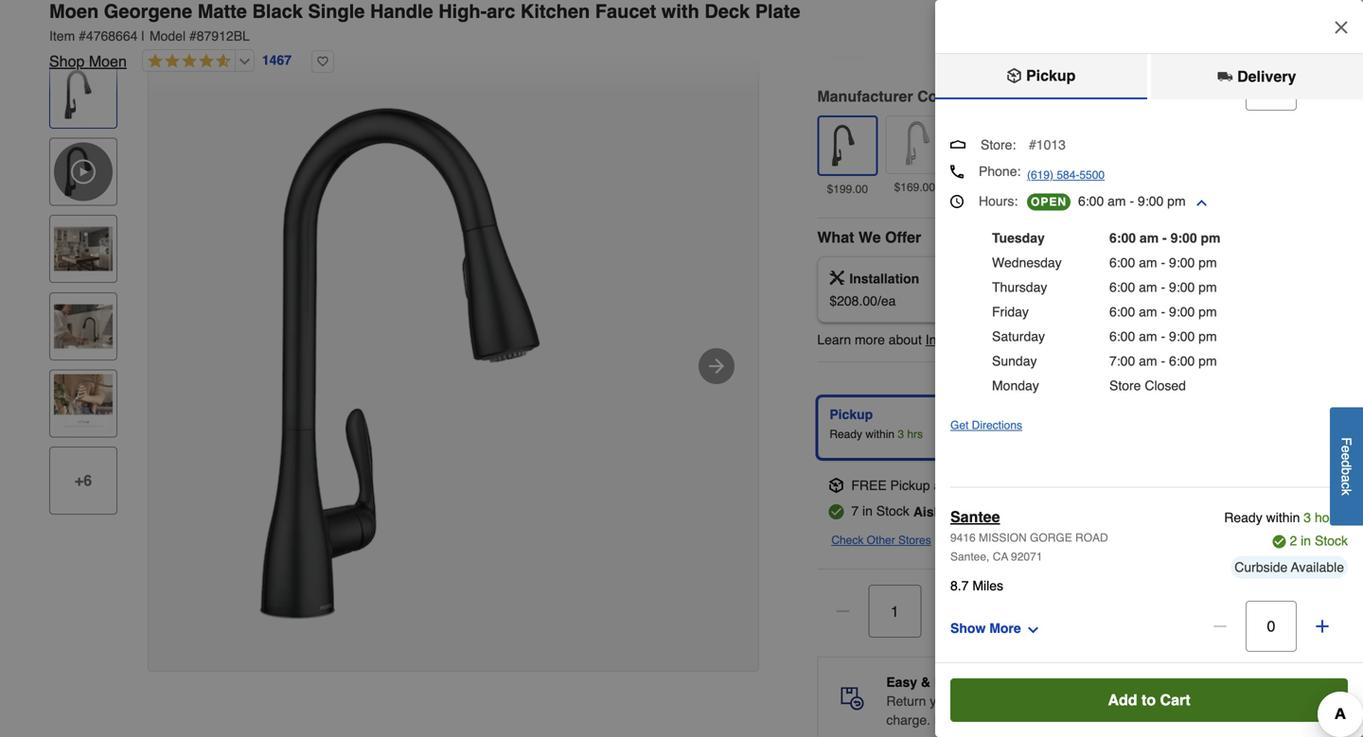 Task type: describe. For each thing, give the bounding box(es) containing it.
monday
[[993, 378, 1040, 394]]

curbside
[[1235, 560, 1289, 575]]

model
[[150, 28, 186, 44]]

c
[[1340, 483, 1355, 490]]

$169.00
[[895, 181, 936, 194]]

free
[[1233, 694, 1255, 710]]

87912bl
[[197, 28, 250, 44]]

show more
[[951, 621, 1022, 637]]

ship
[[1130, 694, 1154, 710]]

matte black image
[[823, 121, 873, 171]]

1 vertical spatial :
[[1015, 194, 1018, 209]]

6:00 for thursday
[[1110, 280, 1136, 295]]

7:00 am - 6:00 pm
[[1110, 354, 1218, 369]]

- for wednesday
[[1162, 255, 1166, 270]]

plus image
[[938, 602, 957, 621]]

92071
[[1012, 551, 1043, 564]]

4 title image from the top
[[54, 375, 113, 433]]

equipped
[[892, 0, 948, 5]]

2 e from the top
[[1340, 453, 1355, 461]]

docking
[[902, 8, 948, 23]]

delivery
[[1234, 68, 1297, 85]]

hrs
[[908, 428, 924, 441]]

kitchen
[[521, 0, 590, 22]]

more
[[855, 333, 886, 348]]

pm for saturday
[[1199, 329, 1218, 344]]

movement
[[1249, 0, 1311, 5]]

heart outline image
[[312, 50, 334, 73]]

+6 button
[[49, 447, 117, 515]]

5500
[[1080, 169, 1105, 182]]

2 vertical spatial pickup
[[891, 478, 931, 494]]

pulldown/pullout
[[988, 8, 1084, 23]]

9:00 for wednesday
[[1170, 255, 1196, 270]]

pickup for pickup
[[1023, 67, 1076, 84]]

0 vertical spatial easy
[[1217, 0, 1245, 5]]

6:00 for saturday
[[1110, 329, 1136, 344]]

ready within 3 hours
[[1225, 511, 1349, 526]]

installation inside the installation $208.00/ea
[[850, 271, 920, 287]]

color/finish
[[918, 88, 1006, 105]]

6:00 am - 9:00 pm for saturday
[[1110, 329, 1218, 344]]

am for friday
[[1140, 305, 1158, 320]]

thursday
[[993, 280, 1048, 295]]

open
[[1032, 196, 1068, 209]]

$208.00/ea
[[830, 294, 896, 309]]

head
[[1123, 8, 1153, 23]]

k
[[1340, 490, 1355, 496]]

2 # from the left
[[189, 28, 197, 44]]

store
[[1081, 694, 1111, 710]]

stock for 7 in stock aisle 43 | bay 13
[[877, 504, 910, 519]]

black inside moen georgene matte black single handle high-arc kitchen faucet with deck plate item # 4768664 | model # 87912bl
[[252, 0, 303, 22]]

pickup image
[[829, 478, 844, 494]]

- for tuesday
[[1163, 231, 1168, 246]]

pm for sunday
[[1199, 354, 1218, 369]]

friday
[[993, 305, 1030, 320]]

584-
[[1057, 169, 1080, 182]]

santee
[[951, 509, 1001, 526]]

matte inside moen georgene matte black single handle high-arc kitchen faucet with deck plate item # 4768664 | model # 87912bl
[[198, 0, 247, 22]]

saturday
[[993, 329, 1046, 344]]

hours
[[979, 194, 1015, 209]]

2 title image from the top
[[54, 220, 113, 279]]

9:00 for tuesday
[[1171, 231, 1198, 246]]

new,
[[960, 694, 987, 710]]

check other stores button
[[832, 531, 932, 550]]

close image
[[1333, 18, 1352, 37]]

check circle filled image
[[829, 505, 844, 520]]

1 e from the top
[[1340, 446, 1355, 453]]

$199.00
[[828, 183, 869, 196]]

georgene
[[104, 0, 192, 22]]

6:00 am - 9:00 pm for friday
[[1110, 305, 1218, 320]]

- for thursday
[[1162, 280, 1166, 295]]

lever
[[1081, 27, 1110, 42]]

santee,
[[951, 551, 990, 564]]

curbside available
[[1235, 560, 1345, 575]]

system
[[1042, 0, 1084, 5]]

with inside reflex: equipped with the reflex system for smooth operation, easy movement and secure docking of the pulldown/pullout spray head temperature control: one-handle lever handle makes it easy to adjust the water
[[952, 0, 975, 5]]

item
[[1038, 694, 1063, 710]]

pm for thursday
[[1199, 280, 1218, 295]]

2 in stock
[[1291, 534, 1349, 549]]

at
[[934, 478, 945, 494]]

shop moen
[[49, 53, 127, 70]]

valley
[[999, 478, 1034, 494]]

6:00 am - 9:00 pm for thursday
[[1110, 280, 1218, 295]]

hours
[[1316, 511, 1349, 526]]

pickup image
[[1007, 68, 1023, 83]]

am for saturday
[[1140, 329, 1158, 344]]

wednesday
[[993, 255, 1062, 270]]

road
[[1076, 532, 1109, 545]]

| inside 7 in stock aisle 43 | bay 13
[[968, 505, 971, 520]]

6:00 am - 9:00 pm for tuesday
[[1110, 231, 1221, 246]]

spot resist stainless image
[[891, 120, 940, 170]]

cart
[[1161, 692, 1191, 709]]

of inside the easy & free returns return your new, unused item in-store or ship it back to us free of charge.
[[1259, 694, 1270, 710]]

6:00 for friday
[[1110, 305, 1136, 320]]

&
[[922, 675, 931, 691]]

6:00 for tuesday
[[1110, 231, 1137, 246]]

smooth
[[1107, 0, 1151, 5]]

back
[[1168, 694, 1196, 710]]

returns
[[967, 675, 1017, 691]]

reflex:
[[833, 0, 888, 5]]

1 # from the left
[[79, 28, 86, 44]]

stores
[[899, 534, 932, 548]]

am for wednesday
[[1140, 255, 1158, 270]]

miles
[[973, 579, 1004, 594]]

9:00 for saturday
[[1170, 329, 1196, 344]]

control:
[[936, 27, 1004, 42]]

13
[[1003, 505, 1018, 520]]

1 vertical spatial moen
[[89, 53, 127, 70]]

plate
[[756, 0, 801, 22]]

free
[[852, 478, 887, 494]]

1 vertical spatial black
[[1058, 88, 1095, 105]]

to inside the easy & free returns return your new, unused item in-store or ship it back to us free of charge.
[[1200, 694, 1211, 710]]

high-
[[439, 0, 487, 22]]

2 handle from the left
[[1113, 27, 1153, 42]]

(619)
[[1028, 169, 1054, 182]]

for
[[1088, 0, 1103, 5]]

sunday
[[993, 354, 1038, 369]]

of inside reflex: equipped with the reflex system for smooth operation, easy movement and secure docking of the pulldown/pullout spray head temperature control: one-handle lever handle makes it easy to adjust the water
[[952, 8, 963, 23]]

pickup for pickup ready within 3 hrs
[[830, 407, 874, 423]]

f e e d b a c k button
[[1331, 408, 1364, 526]]

pickup option group
[[810, 389, 1322, 467]]

arrow right image
[[706, 355, 728, 378]]

secure
[[859, 8, 899, 23]]

easy
[[887, 675, 918, 691]]

pagoda image
[[951, 137, 966, 152]]

directions
[[972, 419, 1023, 432]]

in for 2
[[1302, 534, 1312, 549]]

your
[[930, 694, 956, 710]]

7 in stock aisle 43 | bay 13
[[852, 504, 1018, 520]]

check other stores
[[832, 534, 932, 548]]

aisle
[[914, 505, 946, 520]]



Task type: locate. For each thing, give the bounding box(es) containing it.
0 horizontal spatial matte
[[198, 0, 247, 22]]

am for thursday
[[1140, 280, 1158, 295]]

black up #1013
[[1058, 88, 1095, 105]]

Stepper number input field with increment and decrement buttons number field
[[869, 585, 922, 638], [1247, 601, 1298, 653]]

: left the 'open'
[[1015, 194, 1018, 209]]

1 horizontal spatial installation
[[926, 333, 990, 348]]

handle down head
[[1113, 27, 1153, 42]]

0 vertical spatial more
[[990, 621, 1022, 637]]

0 vertical spatial pickup
[[1023, 67, 1076, 84]]

in right 2
[[1302, 534, 1312, 549]]

1 horizontal spatial of
[[1259, 694, 1270, 710]]

0 vertical spatial black
[[252, 0, 303, 22]]

0 vertical spatial of
[[952, 8, 963, 23]]

1 horizontal spatial stepper number input field with increment and decrement buttons number field
[[1247, 601, 1298, 653]]

3 inside pickup ready within 3 hrs
[[898, 428, 905, 441]]

6:00 for wednesday
[[1110, 255, 1136, 270]]

it right ship
[[1158, 694, 1165, 710]]

stock up check other stores
[[877, 504, 910, 519]]

the
[[979, 0, 997, 5], [966, 8, 985, 23], [1296, 27, 1314, 42]]

to inside button
[[1142, 692, 1157, 709]]

easy right operation,
[[1217, 0, 1245, 5]]

one-
[[1008, 27, 1038, 42]]

1 with from the left
[[952, 0, 975, 5]]

more down new,
[[972, 713, 1003, 728]]

matte up 87912bl
[[198, 0, 247, 22]]

reflex
[[1001, 0, 1039, 5]]

more
[[990, 621, 1022, 637], [972, 713, 1003, 728]]

to right the 'add'
[[1142, 692, 1157, 709]]

0 vertical spatial in
[[863, 504, 873, 519]]

1 handle from the left
[[1037, 27, 1077, 42]]

manufacturer color/finish : matte black
[[818, 88, 1095, 105]]

1 vertical spatial |
[[968, 505, 971, 520]]

0 vertical spatial moen
[[49, 0, 99, 22]]

to left adjust
[[1242, 27, 1253, 42]]

0 horizontal spatial to
[[1142, 692, 1157, 709]]

it inside the easy & free returns return your new, unused item in-store or ship it back to us free of charge.
[[1158, 694, 1165, 710]]

3 title image from the top
[[54, 297, 113, 356]]

or
[[1115, 694, 1126, 710]]

0 vertical spatial within
[[866, 428, 895, 441]]

stepper number input field with increment and decrement buttons number field for minus icon
[[1247, 601, 1298, 653]]

makes
[[1157, 27, 1196, 42]]

0 horizontal spatial handle
[[1037, 27, 1077, 42]]

0 horizontal spatial it
[[1158, 694, 1165, 710]]

within
[[866, 428, 895, 441], [1267, 511, 1301, 526]]

get directions link
[[951, 414, 1023, 437]]

0 vertical spatial |
[[141, 28, 145, 44]]

and
[[833, 8, 855, 23]]

tuesday
[[993, 231, 1046, 246]]

learn for learn more
[[935, 713, 969, 728]]

stepper number input field with increment and decrement buttons number field left plus icon
[[1247, 601, 1298, 653]]

0 vertical spatial it
[[1200, 27, 1206, 42]]

0 horizontal spatial 3
[[898, 428, 905, 441]]

get directions
[[951, 419, 1023, 432]]

4768664
[[86, 28, 138, 44]]

black
[[252, 0, 303, 22], [1058, 88, 1095, 105]]

|
[[141, 28, 145, 44], [968, 505, 971, 520]]

# right the item
[[79, 28, 86, 44]]

ready inside pickup ready within 3 hrs
[[830, 428, 863, 441]]

pm for wednesday
[[1199, 255, 1218, 270]]

#1013
[[1030, 137, 1066, 153]]

it right makes
[[1200, 27, 1206, 42]]

stock inside 7 in stock aisle 43 | bay 13
[[877, 504, 910, 519]]

1 vertical spatial within
[[1267, 511, 1301, 526]]

1 horizontal spatial it
[[1200, 27, 1206, 42]]

0 vertical spatial ready
[[830, 428, 863, 441]]

more right show
[[990, 621, 1022, 637]]

stock down hours
[[1316, 534, 1349, 549]]

us
[[1215, 694, 1229, 710]]

0 vertical spatial learn
[[818, 333, 852, 348]]

water
[[833, 45, 865, 61]]

0 horizontal spatial of
[[952, 8, 963, 23]]

check
[[832, 534, 864, 548]]

mission
[[950, 478, 995, 494]]

3
[[898, 428, 905, 441], [1305, 511, 1312, 526]]

pm for friday
[[1199, 305, 1218, 320]]

plus image
[[1314, 618, 1333, 637]]

9:00 for thursday
[[1170, 280, 1196, 295]]

3 left 'hrs'
[[898, 428, 905, 441]]

2
[[1291, 534, 1298, 549]]

stepper number input field with increment and decrement buttons number field right minus image
[[869, 585, 922, 638]]

moen inside moen georgene matte black single handle high-arc kitchen faucet with deck plate item # 4768664 | model # 87912bl
[[49, 0, 99, 22]]

#
[[79, 28, 86, 44], [189, 28, 197, 44]]

1 horizontal spatial stock
[[1316, 534, 1349, 549]]

a
[[1340, 476, 1355, 483]]

1 horizontal spatial within
[[1267, 511, 1301, 526]]

the left reflex
[[979, 0, 997, 5]]

1 horizontal spatial in
[[1302, 534, 1312, 549]]

show
[[951, 621, 986, 637]]

1 horizontal spatial to
[[1200, 694, 1211, 710]]

pm for tuesday
[[1202, 231, 1221, 246]]

unused
[[991, 694, 1034, 710]]

in-
[[1067, 694, 1082, 710]]

4.6 stars image
[[143, 53, 231, 71]]

pickup inside pickup ready within 3 hrs
[[830, 407, 874, 423]]

+6
[[75, 472, 92, 490]]

black up the 1467
[[252, 0, 303, 22]]

more for show more
[[990, 621, 1022, 637]]

matte down pickup image
[[1016, 88, 1054, 105]]

2 horizontal spatial to
[[1242, 27, 1253, 42]]

within up check circle filled icon
[[1267, 511, 1301, 526]]

1 vertical spatial more
[[972, 713, 1003, 728]]

0 horizontal spatial in
[[863, 504, 873, 519]]

learn more about installation .
[[818, 333, 993, 348]]

1 horizontal spatial pickup
[[891, 478, 931, 494]]

6:00
[[1079, 194, 1105, 209], [1110, 231, 1137, 246], [1110, 255, 1136, 270], [1110, 280, 1136, 295], [1110, 305, 1136, 320], [1110, 329, 1136, 344], [1170, 354, 1196, 369]]

- for saturday
[[1162, 329, 1166, 344]]

within inside pickup ready within 3 hrs
[[866, 428, 895, 441]]

0 vertical spatial stock
[[877, 504, 910, 519]]

add
[[1109, 692, 1138, 709]]

0 horizontal spatial with
[[662, 0, 700, 22]]

stepper number input field with increment and decrement buttons number field for minus image
[[869, 585, 922, 638]]

stock
[[877, 504, 910, 519], [1316, 534, 1349, 549]]

0 vertical spatial the
[[979, 0, 997, 5]]

phone image
[[951, 165, 964, 179]]

0 horizontal spatial stock
[[877, 504, 910, 519]]

deck
[[705, 0, 750, 22]]

0 vertical spatial installation
[[850, 271, 920, 287]]

am
[[1108, 194, 1127, 209], [1140, 231, 1160, 246], [1140, 255, 1158, 270], [1140, 280, 1158, 295], [1140, 305, 1158, 320], [1140, 329, 1158, 344], [1140, 354, 1158, 369]]

1 horizontal spatial matte
[[1016, 88, 1054, 105]]

am for tuesday
[[1140, 231, 1160, 246]]

1 vertical spatial easy
[[1210, 27, 1238, 42]]

1 horizontal spatial ready
[[1225, 511, 1263, 526]]

stock for 2 in stock
[[1316, 534, 1349, 549]]

truck filled image
[[1219, 69, 1234, 84]]

9:00
[[1139, 194, 1164, 209], [1171, 231, 1198, 246], [1170, 255, 1196, 270], [1170, 280, 1196, 295], [1170, 305, 1196, 320], [1170, 329, 1196, 344]]

1 vertical spatial the
[[966, 8, 985, 23]]

3 left hours
[[1305, 511, 1312, 526]]

easy up truck filled icon
[[1210, 27, 1238, 42]]

more for learn more
[[972, 713, 1003, 728]]

in inside 7 in stock aisle 43 | bay 13
[[863, 504, 873, 519]]

check circle filled image
[[1274, 536, 1287, 549]]

add to cart button
[[951, 679, 1349, 723]]

installation $208.00/ea
[[830, 271, 920, 309]]

installation up $208.00/ea
[[850, 271, 920, 287]]

the right adjust
[[1296, 27, 1314, 42]]

pickup button
[[936, 54, 1148, 99]]

6:00 am - 9:00 pm for wednesday
[[1110, 255, 1218, 270]]

the up control:
[[966, 8, 985, 23]]

matte
[[198, 0, 247, 22], [1016, 88, 1054, 105]]

0 horizontal spatial stepper number input field with increment and decrement buttons number field
[[869, 585, 922, 638]]

1 vertical spatial installation
[[926, 333, 990, 348]]

it inside reflex: equipped with the reflex system for smooth operation, easy movement and secure docking of the pulldown/pullout spray head temperature control: one-handle lever handle makes it easy to adjust the water
[[1200, 27, 1206, 42]]

8.7 miles
[[951, 579, 1004, 594]]

pickup ready within 3 hrs
[[830, 407, 924, 441]]

learn
[[818, 333, 852, 348], [935, 713, 969, 728]]

easy & free returns return your new, unused item in-store or ship it back to us free of charge.
[[887, 675, 1270, 728]]

pickup left at
[[891, 478, 931, 494]]

0 horizontal spatial installation
[[850, 271, 920, 287]]

am for sunday
[[1140, 354, 1158, 369]]

ready up pickup icon
[[830, 428, 863, 441]]

it
[[1200, 27, 1206, 42], [1158, 694, 1165, 710]]

about
[[889, 333, 922, 348]]

of right free
[[1259, 694, 1270, 710]]

0 horizontal spatial |
[[141, 28, 145, 44]]

history image
[[951, 195, 964, 208]]

ready up the curbside
[[1225, 511, 1263, 526]]

temperature
[[833, 27, 932, 42]]

store closed
[[1110, 378, 1187, 394]]

what
[[818, 229, 855, 246]]

moen georgene matte black single handle high-arc kitchen faucet with deck plate item # 4768664 | model # 87912bl
[[49, 0, 801, 44]]

1 title image from the top
[[54, 65, 113, 124]]

to left us
[[1200, 694, 1211, 710]]

1 horizontal spatial black
[[1058, 88, 1095, 105]]

in
[[863, 504, 873, 519], [1302, 534, 1312, 549]]

1 horizontal spatial learn
[[935, 713, 969, 728]]

to inside reflex: equipped with the reflex system for smooth operation, easy movement and secure docking of the pulldown/pullout spray head temperature control: one-handle lever handle makes it easy to adjust the water
[[1242, 27, 1253, 42]]

get
[[951, 419, 969, 432]]

1 vertical spatial it
[[1158, 694, 1165, 710]]

phone: (619) 584-5500
[[979, 164, 1105, 182]]

1 vertical spatial in
[[1302, 534, 1312, 549]]

minus image
[[1211, 618, 1230, 637]]

1 vertical spatial pickup
[[830, 407, 874, 423]]

b
[[1340, 468, 1355, 476]]

operation,
[[1154, 0, 1213, 5]]

charge.
[[887, 713, 931, 728]]

# right model
[[189, 28, 197, 44]]

1 horizontal spatial |
[[968, 505, 971, 520]]

in right 7
[[863, 504, 873, 519]]

learn for learn more about installation .
[[818, 333, 852, 348]]

installation
[[850, 271, 920, 287], [926, 333, 990, 348]]

item number 4 7 6 8 6 6 4 and model number 8 7 9 1 2 b l element
[[49, 27, 1315, 45]]

0 horizontal spatial black
[[252, 0, 303, 22]]

pickup down one-
[[1023, 67, 1076, 84]]

: down pickup image
[[1006, 88, 1011, 105]]

pickup inside button
[[1023, 67, 1076, 84]]

1 vertical spatial of
[[1259, 694, 1270, 710]]

1 horizontal spatial #
[[189, 28, 197, 44]]

in for 7
[[863, 504, 873, 519]]

9:00 for friday
[[1170, 305, 1196, 320]]

with up item number 4 7 6 8 6 6 4 and model number 8 7 9 1 2 b l element
[[662, 0, 700, 22]]

e up b
[[1340, 453, 1355, 461]]

add to cart
[[1109, 692, 1191, 709]]

1 vertical spatial ready
[[1225, 511, 1263, 526]]

of up control:
[[952, 8, 963, 23]]

| left model
[[141, 28, 145, 44]]

moen down 4768664
[[89, 53, 127, 70]]

pickup up pickup icon
[[830, 407, 874, 423]]

free
[[935, 675, 963, 691]]

0 horizontal spatial learn
[[818, 333, 852, 348]]

store:
[[981, 137, 1017, 153]]

- for sunday
[[1162, 354, 1166, 369]]

1 horizontal spatial handle
[[1113, 27, 1153, 42]]

0 horizontal spatial :
[[1006, 88, 1011, 105]]

spray
[[1087, 8, 1120, 23]]

1 horizontal spatial :
[[1015, 194, 1018, 209]]

0 vertical spatial 3
[[898, 428, 905, 441]]

e up the "d"
[[1340, 446, 1355, 453]]

1 vertical spatial learn
[[935, 713, 969, 728]]

installation right about
[[926, 333, 990, 348]]

0 horizontal spatial pickup
[[830, 407, 874, 423]]

pm
[[1168, 194, 1186, 209], [1202, 231, 1221, 246], [1199, 255, 1218, 270], [1199, 280, 1218, 295], [1199, 305, 1218, 320], [1199, 329, 1218, 344], [1199, 354, 1218, 369]]

assembly image
[[830, 270, 845, 286]]

2 vertical spatial the
[[1296, 27, 1314, 42]]

0 vertical spatial :
[[1006, 88, 1011, 105]]

d
[[1340, 461, 1355, 468]]

handle down pulldown/pullout
[[1037, 27, 1077, 42]]

free pickup at mission valley lowe's
[[852, 478, 1079, 494]]

e
[[1340, 446, 1355, 453], [1340, 453, 1355, 461]]

1 horizontal spatial with
[[952, 0, 975, 5]]

1 vertical spatial stock
[[1316, 534, 1349, 549]]

moen up the item
[[49, 0, 99, 22]]

1 horizontal spatial 3
[[1305, 511, 1312, 526]]

minus image
[[834, 602, 853, 621]]

2 horizontal spatial pickup
[[1023, 67, 1076, 84]]

what we offer
[[818, 229, 922, 246]]

0 horizontal spatial ready
[[830, 428, 863, 441]]

learn down your in the bottom of the page
[[935, 713, 969, 728]]

within left 'hrs'
[[866, 428, 895, 441]]

offer
[[886, 229, 922, 246]]

f e e d b a c k
[[1340, 438, 1355, 496]]

2 with from the left
[[662, 0, 700, 22]]

chat invite button image
[[1278, 668, 1336, 726]]

0 horizontal spatial within
[[866, 428, 895, 441]]

| inside moen georgene matte black single handle high-arc kitchen faucet with deck plate item # 4768664 | model # 87912bl
[[141, 28, 145, 44]]

with inside moen georgene matte black single handle high-arc kitchen faucet with deck plate item # 4768664 | model # 87912bl
[[662, 0, 700, 22]]

ca
[[993, 551, 1009, 564]]

| right 43
[[968, 505, 971, 520]]

1 vertical spatial matte
[[1016, 88, 1054, 105]]

item
[[49, 28, 75, 44]]

- for friday
[[1162, 305, 1166, 320]]

title image
[[54, 65, 113, 124], [54, 220, 113, 279], [54, 297, 113, 356], [54, 375, 113, 433]]

easy
[[1217, 0, 1245, 5], [1210, 27, 1238, 42]]

available
[[1292, 560, 1345, 575]]

with up control:
[[952, 0, 975, 5]]

learn more
[[935, 713, 1003, 728]]

learn left more
[[818, 333, 852, 348]]

0 vertical spatial matte
[[198, 0, 247, 22]]

1 vertical spatial 3
[[1305, 511, 1312, 526]]

adjust
[[1256, 27, 1292, 42]]

bay
[[975, 505, 999, 520]]

0 horizontal spatial #
[[79, 28, 86, 44]]

reflex: equipped with the reflex system for smooth operation, easy movement and secure docking of the pulldown/pullout spray head temperature control: one-handle lever handle makes it easy to adjust the water
[[833, 0, 1314, 61]]



Task type: vqa. For each thing, say whether or not it's contained in the screenshot.
THE WITH to the left
yes



